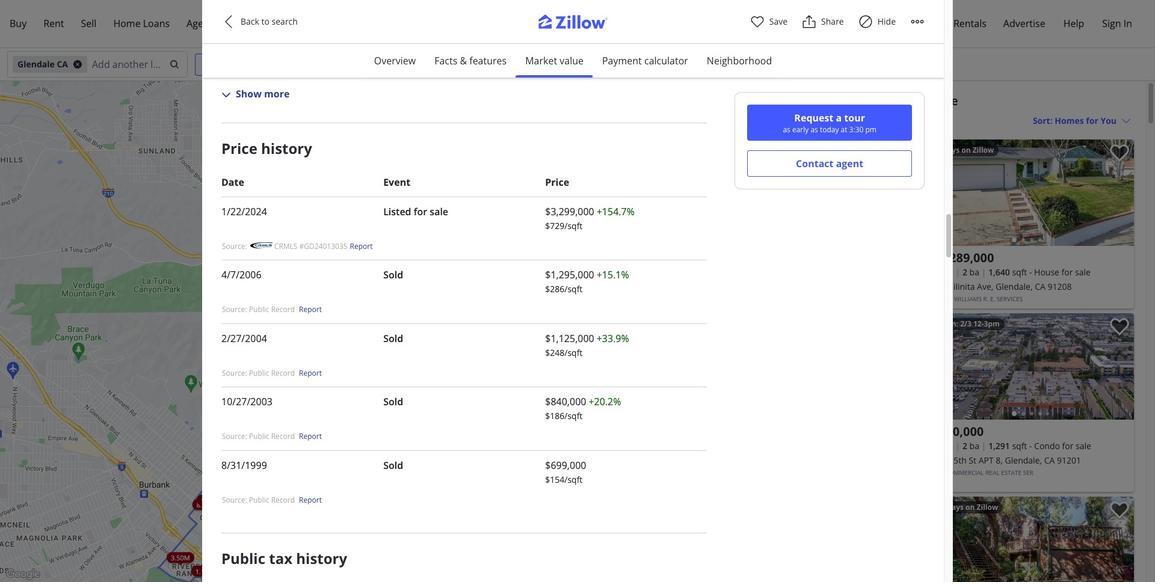 Task type: vqa. For each thing, say whether or not it's contained in the screenshot.
the Google play logo
no



Task type: describe. For each thing, give the bounding box(es) containing it.
early
[[793, 125, 809, 135]]

1.15m link
[[361, 337, 388, 348]]

zillow for 4 days on zillow
[[973, 145, 995, 155]]

glendale, inside 980 eilinita ave, glendale, ca 91208 keller williams r. e. services
[[996, 281, 1033, 293]]

open: for open: 2/3 12-3pm
[[937, 319, 959, 329]]

clear field image
[[168, 60, 178, 69]]

property images, use arrow keys to navigate, image 1 of 75 group
[[928, 497, 1135, 583]]

$3,299,000 +154.7% $729 /sqft
[[545, 205, 635, 232]]

3001 edmonton rd, glendale, ca 91206 image
[[928, 497, 1135, 583]]

filters element
[[0, 48, 1156, 81]]

event
[[383, 176, 411, 189]]

save button
[[750, 14, 788, 29]]

1 horizontal spatial chevron down image
[[524, 60, 534, 69]]

$186
[[545, 411, 565, 422]]

main navigation
[[0, 0, 1156, 48]]

sold for 4/7/2006
[[383, 269, 403, 282]]

ave,
[[978, 281, 994, 293]]

3.49m
[[388, 326, 407, 335]]

3.50m 1.30m
[[171, 553, 328, 574]]

main content containing glendale ca real estate & homes for sale
[[704, 81, 1147, 583]]

/sqft inside $699,000 $154 /sqft
[[565, 474, 583, 486]]

589k link
[[347, 555, 371, 566]]

payment calculator button
[[593, 44, 698, 78]]

1344
[[933, 455, 952, 466]]

agent finder
[[187, 17, 242, 30]]

849k link
[[335, 556, 358, 567]]

home loans link
[[105, 10, 178, 38]]

12-
[[974, 319, 984, 329]]

2.60m
[[398, 402, 417, 411]]

3d tour
[[336, 532, 355, 537]]

manage rentals
[[916, 17, 987, 30]]

request a tour as early as today at 3:30 pm
[[783, 111, 877, 135]]

1 record from the top
[[271, 305, 295, 315]]

1.10m link
[[191, 566, 219, 577]]

payment
[[603, 54, 642, 67]]

- condo for sale
[[1030, 441, 1092, 452]]

property images, use arrow keys to navigate, image 1 of 38 group for $750,000
[[928, 314, 1135, 423]]

8,
[[996, 455, 1003, 466]]

to
[[262, 16, 270, 27]]

$699,000 $154 /sqft
[[545, 459, 587, 486]]

4 days on zillow
[[937, 145, 995, 155]]

2 ba for $750,000
[[963, 441, 980, 452]]

2 ba for $1,289,000
[[963, 267, 980, 278]]

manage
[[916, 17, 951, 30]]

listed
[[383, 205, 411, 218]]

$3,299,000
[[545, 205, 595, 218]]

e.
[[991, 295, 996, 303]]

chevron right image for 4 days on zillow
[[1114, 186, 1129, 200]]

1.98m link
[[224, 516, 256, 533]]

sale
[[935, 93, 959, 109]]

2 source: public record report from the top
[[222, 368, 322, 378]]

1.50m for 1.50m link to the left
[[456, 450, 475, 459]]

on for 4
[[962, 145, 971, 155]]

today
[[820, 125, 839, 135]]

price for price history
[[222, 138, 258, 158]]

850k for 850k
[[314, 554, 329, 563]]

agent
[[836, 157, 864, 170]]

chevron left image for open: sat. 2-4pm
[[722, 186, 737, 200]]

glendale ca real estate & homes for sale
[[716, 93, 959, 109]]

- house for sale
[[1030, 267, 1091, 278]]

/sqft for $1,295,000
[[565, 284, 583, 295]]

15 days on zillow
[[937, 503, 999, 513]]

hide image
[[859, 14, 873, 29]]

new
[[327, 533, 336, 539]]

commercial
[[946, 469, 984, 477]]

$699,000
[[545, 459, 587, 472]]

google image
[[3, 567, 43, 583]]

1,640
[[989, 267, 1010, 278]]

market
[[526, 54, 557, 67]]

share image
[[802, 14, 817, 29]]

ca inside 980 eilinita ave, glendale, ca 91208 keller williams r. e. services
[[1035, 281, 1046, 293]]

bds for $1,289,000
[[940, 267, 954, 278]]

2.80m link
[[288, 556, 316, 567]]

on for 15
[[966, 503, 975, 513]]

1344 5th st apt 8, glendale, ca 91201 link
[[933, 454, 1130, 468]]

$750,000
[[933, 424, 984, 440]]

4 source: public record report from the top
[[222, 495, 322, 505]]

1.90m link
[[248, 558, 275, 568]]

ba for $1,289,000
[[970, 267, 980, 278]]

2 850k link from the top
[[310, 553, 334, 564]]

75
[[716, 114, 726, 126]]

sell link
[[73, 10, 105, 38]]

eilinita
[[949, 281, 975, 293]]

1344 5th st apt 8, glendale, ca 91201 image
[[928, 314, 1135, 420]]

bds for $750,000
[[940, 441, 954, 452]]

sell
[[81, 17, 97, 30]]

open: for open: sat. 2-4pm
[[726, 145, 747, 155]]

plus image
[[675, 522, 688, 535]]

zillow for 15 days on zillow
[[977, 503, 999, 513]]

sale for $750,000
[[1076, 441, 1092, 452]]

1,291 sqft
[[989, 441, 1028, 452]]

$1,289,000
[[933, 250, 995, 266]]

chevron left image
[[934, 360, 948, 374]]

91201
[[1058, 455, 1082, 466]]

1.50m for 1.50m link to the right
[[507, 530, 526, 539]]

3.50m link
[[167, 552, 194, 563]]

2 as from the left
[[811, 125, 818, 135]]

home loans
[[113, 17, 170, 30]]

glendale for glendale ca
[[17, 58, 55, 70]]

0 vertical spatial sale
[[430, 205, 448, 218]]

tax
[[269, 549, 293, 569]]

/sqft for $3,299,000
[[565, 220, 583, 232]]

699k
[[290, 556, 305, 565]]

apt
[[979, 455, 994, 466]]

1.15m
[[365, 338, 384, 347]]

1 vertical spatial chevron down image
[[1122, 116, 1132, 126]]

williams
[[955, 295, 982, 303]]

a
[[836, 111, 842, 125]]

value
[[560, 54, 584, 67]]

3 record from the top
[[271, 432, 295, 442]]

7.00m link
[[382, 345, 409, 356]]

for for $750,000
[[1063, 441, 1074, 452]]

skip link list tab list
[[365, 44, 782, 78]]

1 source: from the top
[[222, 241, 247, 251]]

market value
[[526, 54, 584, 67]]

sign in
[[1103, 17, 1133, 30]]

chevron down image inside filters element
[[431, 60, 440, 69]]

rentals
[[954, 17, 987, 30]]

open: sat. 2-4pm
[[726, 145, 787, 155]]

/sqft for $840,000
[[565, 411, 583, 422]]

3d
[[336, 532, 342, 537]]

contact agent button
[[748, 150, 913, 177]]

facts & features button
[[425, 44, 517, 78]]

public up 1.98m link
[[249, 495, 269, 505]]

home
[[113, 17, 141, 30]]

10/27/2003
[[222, 396, 273, 409]]

tour
[[343, 532, 355, 537]]

15
[[937, 503, 946, 513]]

2/3
[[961, 319, 972, 329]]

chevron right image
[[1114, 360, 1129, 374]]

glendale, inside 1344 5th st apt 8, glendale, ca 91201 mig commercial real estate ser
[[1006, 455, 1043, 466]]

0 horizontal spatial 1.50m link
[[452, 449, 479, 460]]

rent link
[[35, 10, 73, 38]]

sqft for $1,289,000
[[1013, 267, 1028, 278]]

7.00m
[[386, 346, 405, 355]]

5th
[[954, 455, 967, 466]]

1 horizontal spatial 1.50m link
[[503, 529, 530, 540]]

3 source: from the top
[[222, 368, 247, 378]]



Task type: locate. For each thing, give the bounding box(es) containing it.
1 vertical spatial on
[[966, 503, 975, 513]]

5 source: from the top
[[222, 495, 247, 505]]

+154.7%
[[597, 205, 635, 218]]

2 850k from the top
[[314, 554, 329, 563]]

more image
[[911, 14, 925, 29]]

/sqft down $840,000
[[565, 411, 583, 422]]

open: left 2/3
[[937, 319, 959, 329]]

map region
[[0, 0, 799, 583]]

save this home button
[[889, 140, 923, 173], [1101, 140, 1135, 173], [1101, 314, 1135, 347], [1101, 497, 1135, 531]]

2 sqft from the top
[[1013, 441, 1028, 452]]

1 vertical spatial 2 ba
[[963, 441, 980, 452]]

glendale
[[17, 58, 55, 70], [716, 93, 768, 109]]

3 sold from the top
[[383, 396, 403, 409]]

0 vertical spatial history
[[261, 138, 312, 158]]

1 vertical spatial sale
[[1076, 267, 1091, 278]]

0 vertical spatial 1.50m
[[456, 450, 475, 459]]

1 horizontal spatial glendale
[[716, 93, 768, 109]]

+15.1%
[[597, 269, 629, 282]]

1 property images, use arrow keys to navigate, image 1 of 38 group from the top
[[928, 140, 1135, 249]]

1 vertical spatial 1.50m link
[[503, 529, 530, 540]]

2 /sqft from the top
[[565, 284, 583, 295]]

1 sold from the top
[[383, 269, 403, 282]]

listed for sale
[[383, 205, 448, 218]]

1 2 from the top
[[963, 267, 968, 278]]

search image
[[170, 60, 179, 69]]

crmls # gd24013035
[[274, 241, 348, 251]]

chevron down image right value
[[597, 60, 607, 69]]

public tax history
[[222, 549, 347, 569]]

back to search
[[241, 16, 298, 27]]

share
[[822, 16, 844, 27]]

back to search link
[[222, 14, 312, 29]]

& right facts
[[460, 54, 467, 67]]

1 vertical spatial ba
[[970, 441, 980, 452]]

$1,295,000
[[545, 269, 595, 282]]

property images, use arrow keys to navigate, image 1 of 38 group for $1,289,000
[[928, 140, 1135, 249]]

ca left remove tag icon
[[57, 58, 68, 70]]

1 850k from the top
[[314, 551, 329, 560]]

public down 5.60m link
[[222, 549, 265, 569]]

0 horizontal spatial 1.50m
[[456, 450, 475, 459]]

sqft
[[1013, 267, 1028, 278], [1013, 441, 1028, 452]]

glendale for glendale ca real estate & homes for sale
[[716, 93, 768, 109]]

source: up the 4/7/2006
[[222, 241, 247, 251]]

chevron left image down 4
[[934, 186, 948, 200]]

glendale up results
[[716, 93, 768, 109]]

1344 5th st apt 8, glendale, ca 91201 mig commercial real estate ser
[[933, 455, 1082, 477]]

0 vertical spatial sqft
[[1013, 267, 1028, 278]]

source: up 10/27/2003
[[222, 368, 247, 378]]

on right '15'
[[966, 503, 975, 513]]

1 horizontal spatial price
[[545, 176, 569, 189]]

payment calculator
[[603, 54, 689, 67]]

1 /sqft from the top
[[565, 220, 583, 232]]

sat.
[[749, 145, 763, 155]]

public up 2/27/2004 at bottom
[[249, 305, 269, 315]]

/sqft down $3,299,000
[[565, 220, 583, 232]]

1 vertical spatial bds
[[940, 441, 954, 452]]

ba
[[970, 267, 980, 278], [970, 441, 980, 452]]

3d tour link
[[325, 530, 357, 547]]

chevron left image for 4 days on zillow
[[934, 186, 948, 200]]

for
[[414, 205, 427, 218], [1062, 267, 1074, 278], [1063, 441, 1074, 452]]

/sqft inside $1,295,000 +15.1% $286 /sqft
[[565, 284, 583, 295]]

ser
[[1024, 469, 1034, 477]]

2 record from the top
[[271, 368, 295, 378]]

history down more
[[261, 138, 312, 158]]

buy
[[10, 17, 27, 30]]

contact
[[796, 157, 834, 170]]

price for price
[[545, 176, 569, 189]]

4 record from the top
[[271, 495, 295, 505]]

ca down "house"
[[1035, 281, 1046, 293]]

0 vertical spatial 1.50m link
[[452, 449, 479, 460]]

sqft for $750,000
[[1013, 441, 1028, 452]]

days for 15
[[948, 503, 964, 513]]

on right 4
[[962, 145, 971, 155]]

chevron right image
[[903, 186, 917, 200], [1114, 186, 1129, 200], [1114, 543, 1129, 558]]

source: public record report
[[222, 305, 322, 315], [222, 368, 322, 378], [222, 432, 322, 442], [222, 495, 322, 505]]

bds up 980
[[940, 267, 954, 278]]

5 /sqft from the top
[[565, 474, 583, 486]]

chevron left image inside "property images, use arrow keys to navigate, image 1 of 54" group
[[722, 186, 737, 200]]

2 2 from the top
[[963, 441, 968, 452]]

at
[[841, 125, 848, 135]]

1.50m
[[456, 450, 475, 459], [507, 530, 526, 539]]

main content
[[704, 81, 1147, 583]]

chevron right image for 15 days on zillow
[[1114, 543, 1129, 558]]

ba for $750,000
[[970, 441, 980, 452]]

0 horizontal spatial as
[[783, 125, 791, 135]]

/sqft inside $3,299,000 +154.7% $729 /sqft
[[565, 220, 583, 232]]

chevron left image inside property images, use arrow keys to navigate, image 1 of 75 group
[[934, 543, 948, 558]]

0 vertical spatial property images, use arrow keys to navigate, image 1 of 38 group
[[928, 140, 1135, 249]]

0 vertical spatial price
[[222, 138, 258, 158]]

1 vertical spatial 1.50m
[[507, 530, 526, 539]]

open:
[[726, 145, 747, 155], [937, 319, 959, 329]]

$1,125,000 +33.9% $248 /sqft
[[545, 332, 629, 359]]

1 vertical spatial glendale,
[[1006, 455, 1043, 466]]

1 horizontal spatial chevron down image
[[1122, 116, 1132, 126]]

0 vertical spatial -
[[1030, 267, 1033, 278]]

-
[[1030, 267, 1033, 278], [1030, 441, 1033, 452]]

850k new
[[314, 533, 336, 560]]

2 down $1,289,000
[[963, 267, 968, 278]]

0 vertical spatial for
[[414, 205, 427, 218]]

1 vertical spatial 2
[[963, 441, 968, 452]]

850k for 850k new
[[314, 551, 329, 560]]

glendale, up services
[[996, 281, 1033, 293]]

2 source: from the top
[[222, 305, 247, 315]]

sale for $1,289,000
[[1076, 267, 1091, 278]]

1 vertical spatial &
[[857, 93, 866, 109]]

glendale, up ser
[[1006, 455, 1043, 466]]

- up 1344 5th st apt 8, glendale, ca 91201 link
[[1030, 441, 1033, 452]]

sold for 10/27/2003
[[383, 396, 403, 409]]

chevron down image left show
[[222, 90, 231, 100]]

820k
[[448, 441, 464, 450]]

public
[[249, 305, 269, 315], [249, 368, 269, 378], [249, 432, 269, 442], [249, 495, 269, 505], [222, 549, 265, 569]]

2 horizontal spatial chevron down image
[[597, 60, 607, 69]]

for up 91201
[[1063, 441, 1074, 452]]

0 vertical spatial chevron down image
[[431, 60, 440, 69]]

3 source: public record report from the top
[[222, 432, 322, 442]]

4/7/2006
[[222, 269, 262, 282]]

link
[[331, 201, 364, 218], [397, 341, 429, 357], [396, 341, 429, 357], [403, 474, 436, 490], [527, 495, 559, 511], [373, 554, 406, 570]]

remove tag image
[[73, 60, 82, 69]]

850k up 1.30m 'link'
[[314, 551, 329, 560]]

services
[[997, 295, 1023, 303]]

source: public record report up 1.98m link
[[222, 495, 322, 505]]

sale right "house"
[[1076, 267, 1091, 278]]

chevron left image
[[222, 14, 236, 29], [722, 186, 737, 200], [934, 186, 948, 200], [934, 543, 948, 558]]

real
[[790, 93, 815, 109]]

save this home image
[[899, 144, 918, 162], [1111, 144, 1130, 162], [1111, 318, 1130, 336], [1111, 502, 1130, 520]]

for for $1,289,000
[[1062, 267, 1074, 278]]

1 as from the left
[[783, 125, 791, 135]]

1 850k link from the top
[[309, 550, 333, 561]]

chevron down image
[[431, 60, 440, 69], [1122, 116, 1132, 126]]

3 /sqft from the top
[[565, 347, 583, 359]]

1 vertical spatial days
[[948, 503, 964, 513]]

for right listed
[[414, 205, 427, 218]]

+33.9%
[[597, 332, 629, 345]]

ba up st
[[970, 441, 980, 452]]

$840,000
[[545, 396, 587, 409]]

/sqft down the $699,000
[[565, 474, 583, 486]]

glendale inside filters element
[[17, 58, 55, 70]]

850k up '1.30m'
[[314, 554, 329, 563]]

1 - from the top
[[1030, 267, 1033, 278]]

agent finder link
[[178, 10, 250, 38]]

report
[[350, 241, 373, 251], [299, 305, 322, 315], [299, 368, 322, 378], [299, 432, 322, 442], [299, 495, 322, 505]]

2 2 ba from the top
[[963, 441, 980, 452]]

/sqft inside $840,000 +20.2% $186 /sqft
[[565, 411, 583, 422]]

keller
[[933, 295, 953, 303]]

source: right 1.59m
[[222, 495, 247, 505]]

days for 4
[[943, 145, 960, 155]]

2/27/2004
[[222, 332, 267, 345]]

2 sold from the top
[[383, 332, 403, 345]]

1 vertical spatial for
[[1062, 267, 1074, 278]]

open: left sat.
[[726, 145, 747, 155]]

1 ba from the top
[[970, 267, 980, 278]]

1.90m
[[252, 558, 271, 567]]

chevron right image inside property images, use arrow keys to navigate, image 1 of 75 group
[[1114, 543, 1129, 558]]

0 vertical spatial 2 ba
[[963, 267, 980, 278]]

tour
[[845, 111, 866, 125]]

days right '15'
[[948, 503, 964, 513]]

as right early
[[811, 125, 818, 135]]

2 ba up st
[[963, 441, 980, 452]]

1 source: public record report from the top
[[222, 305, 322, 315]]

0 horizontal spatial open:
[[726, 145, 747, 155]]

1 vertical spatial history
[[296, 549, 347, 569]]

- for $1,289,000
[[1030, 267, 1033, 278]]

1 2 ba from the top
[[963, 267, 980, 278]]

chevron right image inside "property images, use arrow keys to navigate, image 1 of 54" group
[[903, 186, 917, 200]]

1 vertical spatial glendale
[[716, 93, 768, 109]]

real
[[986, 469, 1000, 477]]

heart image
[[750, 14, 765, 29]]

0 vertical spatial bds
[[940, 267, 954, 278]]

sold for 2/27/2004
[[383, 332, 403, 345]]

sold for 8/31/1999
[[383, 459, 403, 472]]

2 ba down $1,289,000
[[963, 267, 980, 278]]

public up 10/27/2003
[[249, 368, 269, 378]]

4 sold from the top
[[383, 459, 403, 472]]

source: up 2/27/2004 at bottom
[[222, 305, 247, 315]]

chevron left image down '15'
[[934, 543, 948, 558]]

0 vertical spatial ba
[[970, 267, 980, 278]]

1 horizontal spatial 1.50m
[[507, 530, 526, 539]]

2
[[963, 267, 968, 278], [963, 441, 968, 452]]

1 vertical spatial open:
[[937, 319, 959, 329]]

/sqft down the $1,295,000
[[565, 284, 583, 295]]

buy link
[[1, 10, 35, 38]]

sale up 91201
[[1076, 441, 1092, 452]]

1 horizontal spatial open:
[[937, 319, 959, 329]]

help link
[[1056, 10, 1093, 38]]

ca
[[57, 58, 68, 70], [771, 93, 786, 109], [1035, 281, 1046, 293], [1045, 455, 1055, 466]]

1 bds from the top
[[940, 267, 954, 278]]

0 vertical spatial zillow
[[973, 145, 995, 155]]

0 vertical spatial on
[[962, 145, 971, 155]]

2 vertical spatial sale
[[1076, 441, 1092, 452]]

ba up ave,
[[970, 267, 980, 278]]

850k link up 1.30m 'link'
[[309, 550, 333, 561]]

1 vertical spatial sqft
[[1013, 441, 1028, 452]]

zillow logo image
[[530, 14, 626, 36]]

- for $750,000
[[1030, 441, 1033, 452]]

sqft up 1344 5th st apt 8, glendale, ca 91201 link
[[1013, 441, 1028, 452]]

ca inside 1344 5th st apt 8, glendale, ca 91201 mig commercial real estate ser
[[1045, 455, 1055, 466]]

advertise
[[1004, 17, 1046, 30]]

facts
[[435, 54, 458, 67]]

0 horizontal spatial price
[[222, 138, 258, 158]]

source: public record report up 2/27/2004 at bottom
[[222, 305, 322, 315]]

show
[[236, 87, 262, 101]]

0 horizontal spatial chevron down image
[[431, 60, 440, 69]]

/sqft for $1,125,000
[[565, 347, 583, 359]]

price up $3,299,000
[[545, 176, 569, 189]]

0 vertical spatial days
[[943, 145, 960, 155]]

chevron down image right features
[[524, 60, 534, 69]]

1.50m link
[[452, 449, 479, 460], [503, 529, 530, 540]]

public up 8/31/1999
[[249, 432, 269, 442]]

2 for $750,000
[[963, 441, 968, 452]]

4 /sqft from the top
[[565, 411, 583, 422]]

property images, use arrow keys to navigate, image 1 of 54 group
[[716, 140, 923, 246]]

75 results
[[716, 114, 756, 126]]

1 horizontal spatial as
[[811, 125, 818, 135]]

chevron down image
[[524, 60, 534, 69], [597, 60, 607, 69], [222, 90, 231, 100]]

zillow right 4
[[973, 145, 995, 155]]

ca left real
[[771, 93, 786, 109]]

days
[[943, 145, 960, 155], [948, 503, 964, 513]]

glendale left remove tag icon
[[17, 58, 55, 70]]

#
[[299, 241, 304, 251]]

2 up 5th
[[963, 441, 968, 452]]

for up 91208
[[1062, 267, 1074, 278]]

8.25m
[[197, 500, 216, 509]]

/sqft inside $1,125,000 +33.9% $248 /sqft
[[565, 347, 583, 359]]

pm
[[866, 125, 877, 135]]

sold
[[383, 269, 403, 282], [383, 332, 403, 345], [383, 396, 403, 409], [383, 459, 403, 472]]

0 vertical spatial glendale
[[17, 58, 55, 70]]

sale right listed
[[430, 205, 448, 218]]

record
[[271, 305, 295, 315], [271, 368, 295, 378], [271, 432, 295, 442], [271, 495, 295, 505]]

0 vertical spatial &
[[460, 54, 467, 67]]

source: public record report up 10/27/2003
[[222, 368, 322, 378]]

0 vertical spatial 2
[[963, 267, 968, 278]]

show more button
[[222, 87, 290, 101], [222, 87, 290, 101]]

/sqft down $1,125,000
[[565, 347, 583, 359]]

r.
[[984, 295, 989, 303]]

0 horizontal spatial &
[[460, 54, 467, 67]]

2 property images, use arrow keys to navigate, image 1 of 38 group from the top
[[928, 314, 1135, 423]]

chevron left image left back
[[222, 14, 236, 29]]

2-
[[765, 145, 771, 155]]

ca down condo
[[1045, 455, 1055, 466]]

chevron right image for open: sat. 2-4pm
[[903, 186, 917, 200]]

sqft up 980 eilinita ave, glendale, ca 91208 link
[[1013, 267, 1028, 278]]

1 vertical spatial zillow
[[977, 503, 999, 513]]

chevron left image for 15 days on zillow
[[934, 543, 948, 558]]

days right 4
[[943, 145, 960, 155]]

bds up 1344
[[940, 441, 954, 452]]

overview button
[[365, 44, 426, 78]]

& inside button
[[460, 54, 467, 67]]

price up date
[[222, 138, 258, 158]]

980 eilinita ave, glendale, ca 91208 image
[[928, 140, 1135, 246]]

facts & features
[[435, 54, 507, 67]]

850k link up '1.30m'
[[310, 553, 334, 564]]

sign in link
[[1094, 10, 1141, 38]]

2 for $1,289,000
[[963, 267, 968, 278]]

1251 rossmoyne ave, glendale, ca 91207 image
[[716, 140, 923, 246]]

0 horizontal spatial glendale
[[17, 58, 55, 70]]

source: public record report up 8/31/1999
[[222, 432, 322, 442]]

2 bds from the top
[[940, 441, 954, 452]]

0 horizontal spatial chevron down image
[[222, 90, 231, 100]]

4
[[937, 145, 942, 155]]

0 vertical spatial open:
[[726, 145, 747, 155]]

2 ba from the top
[[970, 441, 980, 452]]

ca inside filters element
[[57, 58, 68, 70]]

2 - from the top
[[1030, 441, 1033, 452]]

4 source: from the top
[[222, 432, 247, 442]]

1 vertical spatial price
[[545, 176, 569, 189]]

history down new link
[[296, 549, 347, 569]]

& up the tour at the right
[[857, 93, 866, 109]]

/sqft
[[565, 220, 583, 232], [565, 284, 583, 295], [565, 347, 583, 359], [565, 411, 583, 422], [565, 474, 583, 486]]

as left early
[[783, 125, 791, 135]]

new link
[[310, 532, 339, 548]]

property images, use arrow keys to navigate, image 1 of 38 group
[[928, 140, 1135, 249], [928, 314, 1135, 423]]

contact agent
[[796, 157, 864, 170]]

1 vertical spatial property images, use arrow keys to navigate, image 1 of 38 group
[[928, 314, 1135, 423]]

source: up 8/31/1999
[[222, 432, 247, 442]]

calculator
[[645, 54, 689, 67]]

1 sqft from the top
[[1013, 267, 1028, 278]]

- up 980 eilinita ave, glendale, ca 91208 link
[[1030, 267, 1033, 278]]

bds
[[940, 267, 954, 278], [940, 441, 954, 452]]

chevron left image down "open: sat. 2-4pm"
[[722, 186, 737, 200]]

features
[[470, 54, 507, 67]]

1 vertical spatial -
[[1030, 441, 1033, 452]]

2 vertical spatial for
[[1063, 441, 1074, 452]]

0 vertical spatial glendale,
[[996, 281, 1033, 293]]

1 horizontal spatial &
[[857, 93, 866, 109]]

850k inside the 850k new
[[314, 551, 329, 560]]

zillow down real
[[977, 503, 999, 513]]



